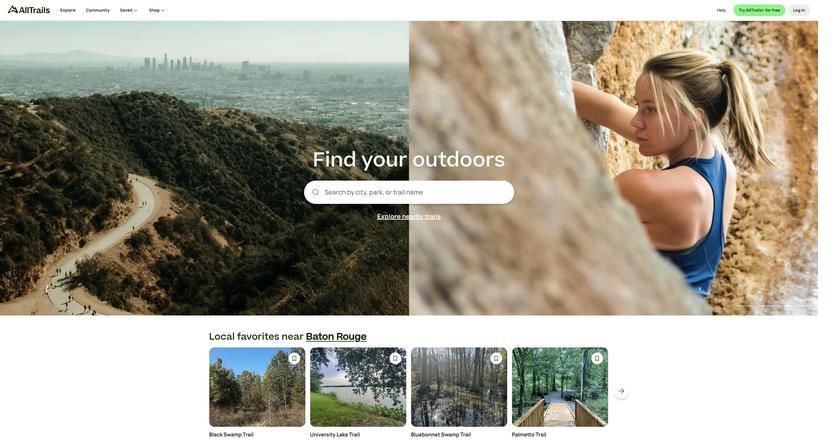 Task type: describe. For each thing, give the bounding box(es) containing it.
community
[[86, 7, 110, 13]]

try alltrails+ for free
[[739, 7, 781, 13]]

log
[[794, 7, 801, 13]]

rouge
[[337, 330, 367, 344]]

add to list image for bluebonnet swamp trail
[[493, 355, 500, 362]]

explore nearby trails
[[377, 212, 441, 221]]

add to list image for university lake trail
[[392, 355, 399, 362]]

cookie consent banner dialog
[[8, 410, 811, 432]]

alltrails+
[[746, 7, 765, 13]]

favorites
[[237, 330, 280, 344]]

alltrails image
[[8, 5, 50, 13]]

saved link
[[120, 0, 139, 21]]

swamp for black
[[224, 431, 242, 438]]

swamp for bluebonnet
[[441, 431, 460, 438]]

add to list image for black swamp trail
[[291, 355, 298, 362]]

next image
[[618, 387, 625, 395]]

local
[[209, 330, 235, 344]]

trails
[[425, 212, 441, 221]]

university
[[310, 431, 336, 438]]

nearby
[[402, 212, 424, 221]]

palmetto trail
[[512, 431, 547, 438]]

find
[[313, 146, 357, 174]]

4 trail from the left
[[536, 431, 547, 438]]

trail for black swamp trail
[[243, 431, 254, 438]]

explore nearby trails link
[[377, 212, 441, 221]]

log in link
[[788, 5, 811, 16]]

your
[[362, 146, 408, 174]]

saved button
[[120, 0, 149, 21]]

explore for explore nearby trails
[[377, 212, 401, 221]]



Task type: vqa. For each thing, say whether or not it's contained in the screenshot.
'Explore' link
yes



Task type: locate. For each thing, give the bounding box(es) containing it.
black swamp trail
[[209, 431, 254, 438]]

1 vertical spatial explore
[[377, 212, 401, 221]]

lake
[[337, 431, 348, 438]]

in
[[802, 7, 806, 13]]

shop
[[149, 7, 160, 13]]

explore left community
[[60, 7, 76, 13]]

swamp right black
[[224, 431, 242, 438]]

1 horizontal spatial explore
[[377, 212, 401, 221]]

palmetto
[[512, 431, 535, 438]]

try alltrails+ for free link
[[734, 5, 786, 16]]

2 swamp from the left
[[441, 431, 460, 438]]

None search field
[[304, 181, 514, 204]]

shop link
[[149, 0, 166, 21]]

1 horizontal spatial swamp
[[441, 431, 460, 438]]

0 horizontal spatial swamp
[[224, 431, 242, 438]]

free
[[772, 7, 781, 13]]

add to list image for palmetto trail
[[594, 355, 601, 362]]

bluebonnet
[[411, 431, 440, 438]]

alltrails link
[[8, 5, 60, 16]]

0 horizontal spatial explore
[[60, 7, 76, 13]]

community link
[[86, 0, 110, 21]]

2 add to list image from the left
[[392, 355, 399, 362]]

find your outdoors
[[313, 146, 506, 174]]

1 swamp from the left
[[224, 431, 242, 438]]

explore left nearby
[[377, 212, 401, 221]]

0 vertical spatial explore
[[60, 7, 76, 13]]

explore for explore
[[60, 7, 76, 13]]

help link
[[717, 5, 726, 16]]

an adult in an orange raincoat and a child in a grey sweatshirt with dark hair are hiking through a forest, the adult smiles as the child skips over a small log on the trail. image
[[0, 21, 819, 316]]

swamp
[[224, 431, 242, 438], [441, 431, 460, 438]]

baton rouge link
[[306, 330, 367, 344]]

trail
[[243, 431, 254, 438], [349, 431, 360, 438], [461, 431, 471, 438], [536, 431, 547, 438]]

for
[[766, 7, 772, 13]]

local favorites near baton rouge
[[209, 330, 367, 344]]

black
[[209, 431, 223, 438]]

trail for bluebonnet swamp trail
[[461, 431, 471, 438]]

baton
[[306, 330, 334, 344]]

explore
[[60, 7, 76, 13], [377, 212, 401, 221]]

trail for university lake trail
[[349, 431, 360, 438]]

near
[[282, 330, 304, 344]]

swamp right bluebonnet
[[441, 431, 460, 438]]

university lake trail
[[310, 431, 360, 438]]

2 trail from the left
[[349, 431, 360, 438]]

1 trail from the left
[[243, 431, 254, 438]]

dialog
[[0, 0, 819, 440]]

4 add to list image from the left
[[594, 355, 601, 362]]

add to list image
[[291, 355, 298, 362], [392, 355, 399, 362], [493, 355, 500, 362], [594, 355, 601, 362]]

shop button
[[149, 0, 166, 21]]

outdoors
[[413, 146, 506, 174]]

Search by city, park, or trail name field
[[325, 187, 507, 197]]

help
[[717, 7, 726, 13]]

try
[[739, 7, 746, 13]]

explore link
[[60, 0, 76, 21]]

bluebonnet swamp trail
[[411, 431, 471, 438]]

1 add to list image from the left
[[291, 355, 298, 362]]

3 trail from the left
[[461, 431, 471, 438]]

3 add to list image from the left
[[493, 355, 500, 362]]

log in
[[794, 7, 806, 13]]

saved
[[120, 7, 132, 13]]



